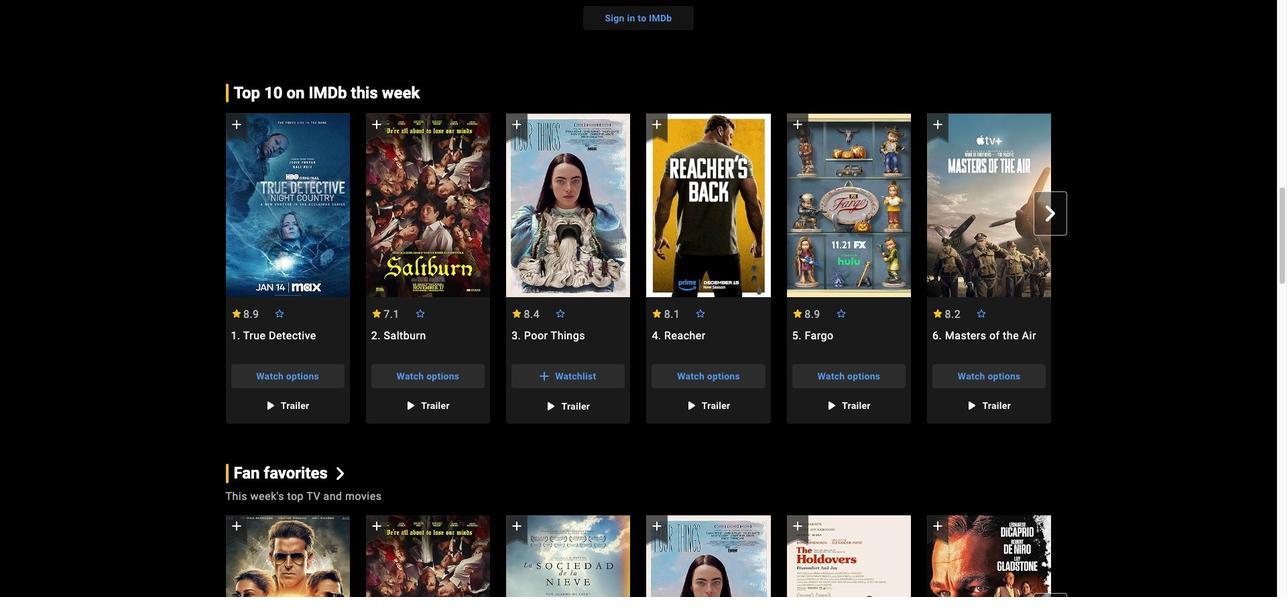 Task type: locate. For each thing, give the bounding box(es) containing it.
options down the '2. saltburn' link
[[426, 371, 459, 382]]

add image for the holdovers 'image'
[[790, 519, 806, 535]]

2 options from the left
[[426, 371, 459, 382]]

trailer down "5. fargo" link
[[842, 401, 871, 411]]

watch options for saltburn
[[397, 371, 459, 382]]

options down 4. reacher link
[[707, 371, 740, 382]]

watch options button
[[231, 364, 344, 389], [371, 364, 485, 389], [652, 364, 765, 389], [792, 364, 906, 389], [933, 364, 1046, 389]]

0 horizontal spatial 8.9
[[243, 308, 259, 321]]

3 play arrow image from the left
[[823, 398, 839, 414]]

imdb right "on"
[[309, 84, 347, 102]]

play arrow image down watchlist button
[[543, 399, 559, 415]]

star inline image left 8.4
[[512, 310, 522, 318]]

watch options button down "5. fargo" link
[[792, 364, 906, 389]]

0 horizontal spatial chevron right inline image
[[334, 468, 347, 480]]

2. saltburn
[[371, 330, 426, 342]]

add image
[[228, 117, 244, 133], [790, 117, 806, 133], [536, 369, 553, 385], [369, 519, 385, 535], [790, 519, 806, 535]]

trailer button down 4. reacher link
[[676, 394, 741, 418]]

4. reacher link
[[647, 330, 771, 356]]

watch options down 1. true detective link
[[256, 371, 319, 382]]

true
[[243, 330, 266, 342]]

watch options
[[256, 371, 319, 382], [397, 371, 459, 382], [677, 371, 740, 382], [818, 371, 880, 382], [958, 371, 1021, 382]]

2 watch from the left
[[397, 371, 424, 382]]

options down 6. masters of the air 'link'
[[988, 371, 1021, 382]]

5 watch options button from the left
[[933, 364, 1046, 389]]

watch options button for true
[[231, 364, 344, 389]]

watch
[[256, 371, 284, 382], [397, 371, 424, 382], [677, 371, 705, 382], [818, 371, 845, 382], [958, 371, 985, 382]]

add image for 6. masters of the air image
[[930, 117, 946, 133]]

sign in to imdb button
[[584, 6, 694, 30]]

watch options for masters
[[958, 371, 1021, 382]]

group containing 8.4
[[506, 114, 630, 424]]

1 horizontal spatial play arrow image
[[683, 398, 699, 414]]

watch options button down 6. masters of the air 'link'
[[933, 364, 1046, 389]]

trailer for fargo
[[842, 401, 871, 411]]

2 8.9 from the left
[[805, 308, 820, 321]]

the
[[1003, 330, 1019, 342]]

0 horizontal spatial imdb
[[309, 84, 347, 102]]

play arrow image for fargo
[[823, 398, 839, 414]]

play arrow image
[[262, 398, 278, 414], [402, 398, 418, 414], [823, 398, 839, 414], [964, 398, 980, 414]]

group containing 8.1
[[647, 114, 771, 424]]

3 watch options button from the left
[[652, 364, 765, 389]]

watch options button for fargo
[[792, 364, 906, 389]]

play arrow image for saltburn
[[402, 398, 418, 414]]

masters
[[945, 330, 986, 342]]

trailer button for reacher
[[676, 394, 741, 418]]

1 play arrow image from the left
[[262, 398, 278, 414]]

watch down 4. reacher link
[[677, 371, 705, 382]]

watch down the '2. saltburn' link
[[397, 371, 424, 382]]

trailer button for fargo
[[817, 394, 881, 418]]

5 watch options from the left
[[958, 371, 1021, 382]]

0 horizontal spatial play arrow image
[[543, 399, 559, 415]]

watch down 6. masters of the air 'link'
[[958, 371, 985, 382]]

star inline image for 7.1
[[371, 310, 382, 318]]

star inline image left 8.2
[[933, 310, 943, 318]]

1 watch options from the left
[[256, 371, 319, 382]]

1 options from the left
[[286, 371, 319, 382]]

5 options from the left
[[988, 371, 1021, 382]]

options down "5. fargo" link
[[847, 371, 880, 382]]

8.9 right star inline icon
[[243, 308, 259, 321]]

play arrow image
[[683, 398, 699, 414], [543, 399, 559, 415]]

5 star border inline image from the left
[[976, 310, 987, 318]]

play arrow image for poor
[[543, 399, 559, 415]]

watch options for reacher
[[677, 371, 740, 382]]

watch options button down the '2. saltburn' link
[[371, 364, 485, 389]]

watchlist
[[555, 371, 596, 382]]

group
[[209, 114, 1068, 427], [226, 114, 350, 424], [226, 114, 350, 297], [366, 114, 490, 424], [366, 114, 490, 297], [506, 114, 630, 424], [506, 114, 630, 297], [647, 114, 771, 424], [647, 114, 771, 297], [787, 114, 911, 424], [787, 114, 911, 297], [927, 114, 1051, 424], [927, 114, 1051, 297], [209, 516, 1068, 598], [226, 516, 350, 598], [366, 516, 490, 598], [506, 516, 630, 598], [647, 516, 771, 598], [787, 516, 911, 598], [927, 516, 1051, 598]]

5.
[[792, 330, 802, 342]]

week's
[[250, 490, 284, 503]]

6. masters of the air
[[933, 330, 1036, 342]]

1 vertical spatial chevron right inline image
[[334, 468, 347, 480]]

poor
[[524, 330, 548, 342]]

1 star border inline image from the left
[[274, 310, 285, 318]]

star inline image up 5.
[[792, 310, 803, 318]]

3.
[[512, 330, 521, 342]]

star inline image for 8.9
[[792, 310, 803, 318]]

trailer button for poor
[[536, 395, 601, 419]]

chevron right inline image inside fan favorites link
[[334, 468, 347, 480]]

add image for 1. true detective image
[[228, 117, 244, 133]]

2 watch options from the left
[[397, 371, 459, 382]]

add image for saltburn image
[[369, 519, 385, 535]]

1. true detective
[[231, 330, 316, 342]]

trailer button
[[255, 394, 320, 418], [396, 394, 460, 418], [676, 394, 741, 418], [817, 394, 881, 418], [957, 394, 1022, 418], [536, 395, 601, 419]]

society of the snow image
[[506, 516, 630, 598]]

watch options down "5. fargo" link
[[818, 371, 880, 382]]

trailer for poor
[[561, 401, 590, 412]]

trailer button down 6. masters of the air 'link'
[[957, 394, 1022, 418]]

star border inline image up things
[[555, 310, 566, 318]]

options for 1. true detective
[[286, 371, 319, 382]]

trailer button down 1. true detective link
[[255, 394, 320, 418]]

in
[[627, 13, 635, 23]]

1 watch options button from the left
[[231, 364, 344, 389]]

add image for 'poor things' image
[[649, 519, 665, 535]]

watch options down 6. masters of the air 'link'
[[958, 371, 1021, 382]]

imdb right to
[[649, 13, 672, 23]]

week
[[382, 84, 420, 102]]

watch down "5. fargo" link
[[818, 371, 845, 382]]

add image for fighter 'image'
[[228, 519, 244, 535]]

trailer down 4. reacher link
[[702, 401, 730, 411]]

2 star inline image from the left
[[512, 310, 522, 318]]

watch for reacher
[[677, 371, 705, 382]]

imdb
[[649, 13, 672, 23], [309, 84, 347, 102]]

4. reacher image
[[647, 114, 771, 297]]

2 star border inline image from the left
[[415, 310, 425, 318]]

play arrow image for reacher
[[683, 398, 699, 414]]

tv
[[307, 490, 321, 503]]

5 star inline image from the left
[[933, 310, 943, 318]]

4 watch options from the left
[[818, 371, 880, 382]]

watch for fargo
[[818, 371, 845, 382]]

watch down 1. true detective link
[[256, 371, 284, 382]]

star border inline image up reacher
[[695, 310, 706, 318]]

watch options down 4. reacher link
[[677, 371, 740, 382]]

options down 1. true detective link
[[286, 371, 319, 382]]

play arrow image down the '2. saltburn' link
[[402, 398, 418, 414]]

4 play arrow image from the left
[[964, 398, 980, 414]]

trailer down 6. masters of the air 'link'
[[982, 401, 1011, 411]]

3. poor things image
[[506, 114, 630, 297]]

3 watch from the left
[[677, 371, 705, 382]]

to
[[638, 13, 646, 23]]

watch options button down 4. reacher link
[[652, 364, 765, 389]]

and
[[323, 490, 342, 503]]

2 play arrow image from the left
[[402, 398, 418, 414]]

3 watch options from the left
[[677, 371, 740, 382]]

4 star border inline image from the left
[[695, 310, 706, 318]]

4 watch options button from the left
[[792, 364, 906, 389]]

watch options down the '2. saltburn' link
[[397, 371, 459, 382]]

4 options from the left
[[847, 371, 880, 382]]

3. poor things
[[512, 330, 585, 342]]

3 star border inline image from the left
[[555, 310, 566, 318]]

4.
[[652, 330, 661, 342]]

trailer down the '2. saltburn' link
[[421, 401, 450, 411]]

6. masters of the air image
[[927, 114, 1051, 297]]

imdb inside sign in to imdb "button"
[[649, 13, 672, 23]]

1 horizontal spatial 8.9
[[805, 308, 820, 321]]

options
[[286, 371, 319, 382], [426, 371, 459, 382], [707, 371, 740, 382], [847, 371, 880, 382], [988, 371, 1021, 382]]

1 vertical spatial imdb
[[309, 84, 347, 102]]

1 horizontal spatial imdb
[[649, 13, 672, 23]]

1 star inline image from the left
[[371, 310, 382, 318]]

trailer
[[281, 401, 309, 411], [421, 401, 450, 411], [702, 401, 730, 411], [842, 401, 871, 411], [982, 401, 1011, 411], [561, 401, 590, 412]]

watch options button down 1. true detective link
[[231, 364, 344, 389]]

3 star inline image from the left
[[652, 310, 663, 318]]

things
[[551, 330, 585, 342]]

add image for 2. saltburn image
[[369, 117, 385, 133]]

trailer down 1. true detective link
[[281, 401, 309, 411]]

play arrow image down "5. fargo" link
[[823, 398, 839, 414]]

0 vertical spatial imdb
[[649, 13, 672, 23]]

star inline image left 8.1
[[652, 310, 663, 318]]

trailer button down "5. fargo" link
[[817, 394, 881, 418]]

star inline image left 7.1
[[371, 310, 382, 318]]

star border inline image up 1. true detective
[[274, 310, 285, 318]]

star border inline image up 6. masters of the air
[[976, 310, 987, 318]]

2 watch options button from the left
[[371, 364, 485, 389]]

1 8.9 from the left
[[243, 308, 259, 321]]

1 horizontal spatial chevron right inline image
[[1043, 206, 1059, 222]]

trailer for reacher
[[702, 401, 730, 411]]

chevron right inline image
[[1043, 206, 1059, 222], [334, 468, 347, 480]]

star border inline image up saltburn
[[415, 310, 425, 318]]

5 watch from the left
[[958, 371, 985, 382]]

8.9 up 5. fargo
[[805, 308, 820, 321]]

8.4
[[524, 308, 540, 321]]

add image
[[369, 117, 385, 133], [509, 117, 525, 133], [649, 117, 665, 133], [930, 117, 946, 133], [228, 519, 244, 535], [509, 519, 525, 535], [649, 519, 665, 535], [930, 519, 946, 535]]

play arrow image down 6. masters of the air 'link'
[[964, 398, 980, 414]]

star border inline image
[[274, 310, 285, 318], [415, 310, 425, 318], [555, 310, 566, 318], [695, 310, 706, 318], [976, 310, 987, 318]]

4 star inline image from the left
[[792, 310, 803, 318]]

5. fargo
[[792, 330, 834, 342]]

trailer down watchlist on the left of page
[[561, 401, 590, 412]]

watch for true
[[256, 371, 284, 382]]

8.9
[[243, 308, 259, 321], [805, 308, 820, 321]]

1. true detective image
[[226, 114, 350, 297]]

play arrow image down 4. reacher link
[[683, 398, 699, 414]]

top
[[234, 84, 260, 102]]

favorites
[[264, 464, 328, 483]]

imdb for to
[[649, 13, 672, 23]]

1.
[[231, 330, 240, 342]]

air
[[1022, 330, 1036, 342]]

play arrow image down 1. true detective link
[[262, 398, 278, 414]]

trailer for true
[[281, 401, 309, 411]]

star inline image
[[371, 310, 382, 318], [512, 310, 522, 318], [652, 310, 663, 318], [792, 310, 803, 318], [933, 310, 943, 318]]

trailer button for true
[[255, 394, 320, 418]]

4 watch from the left
[[818, 371, 845, 382]]

trailer button down the '2. saltburn' link
[[396, 394, 460, 418]]

trailer button down watchlist button
[[536, 395, 601, 419]]

1 watch from the left
[[256, 371, 284, 382]]

3 options from the left
[[707, 371, 740, 382]]

star inline image for 8.2
[[933, 310, 943, 318]]



Task type: vqa. For each thing, say whether or not it's contained in the screenshot.
fifth Options
yes



Task type: describe. For each thing, give the bounding box(es) containing it.
group containing 8.2
[[927, 114, 1051, 424]]

2. saltburn image
[[366, 114, 490, 297]]

this
[[351, 84, 378, 102]]

add image for 4. reacher image
[[649, 117, 665, 133]]

add image inside watchlist button
[[536, 369, 553, 385]]

5. fargo image
[[787, 114, 911, 297]]

star border inline image for reacher
[[695, 310, 706, 318]]

saltburn image
[[366, 516, 490, 598]]

sign
[[605, 13, 625, 23]]

watch options button for masters
[[933, 364, 1046, 389]]

trailer button for saltburn
[[396, 394, 460, 418]]

options for 4. reacher
[[707, 371, 740, 382]]

watch for masters
[[958, 371, 985, 382]]

saltburn
[[384, 330, 426, 342]]

options for 6. masters of the air
[[988, 371, 1021, 382]]

star inline image
[[231, 310, 242, 318]]

8.1
[[664, 308, 680, 321]]

6.
[[933, 330, 942, 342]]

play arrow image for masters
[[964, 398, 980, 414]]

7.1
[[384, 308, 399, 321]]

3. poor things link
[[506, 330, 630, 356]]

killers of the flower moon image
[[927, 516, 1051, 598]]

watch options for true
[[256, 371, 319, 382]]

imdb for on
[[309, 84, 347, 102]]

watch options button for reacher
[[652, 364, 765, 389]]

options for 2. saltburn
[[426, 371, 459, 382]]

fan favorites link
[[226, 464, 347, 484]]

star inline image for 8.4
[[512, 310, 522, 318]]

4. reacher
[[652, 330, 706, 342]]

5. fargo link
[[787, 330, 911, 356]]

fan
[[234, 464, 260, 483]]

add image for 'killers of the flower moon' image
[[930, 519, 946, 535]]

star border inline image for true
[[274, 310, 285, 318]]

of
[[989, 330, 1000, 342]]

add image for 5. fargo "image"
[[790, 117, 806, 133]]

watch options button for saltburn
[[371, 364, 485, 389]]

star border inline image
[[836, 310, 846, 318]]

watch options for fargo
[[818, 371, 880, 382]]

on
[[287, 84, 305, 102]]

star border inline image for poor
[[555, 310, 566, 318]]

fargo
[[805, 330, 834, 342]]

play arrow image for true
[[262, 398, 278, 414]]

2.
[[371, 330, 381, 342]]

add image for 3. poor things image
[[509, 117, 525, 133]]

10
[[264, 84, 283, 102]]

this week's top tv and movies
[[226, 490, 382, 503]]

sign in to imdb
[[605, 13, 672, 23]]

this
[[226, 490, 247, 503]]

watchlist button
[[512, 364, 625, 389]]

top 10 on imdb this week
[[234, 84, 420, 102]]

star border inline image for saltburn
[[415, 310, 425, 318]]

the holdovers image
[[787, 516, 911, 598]]

1. true detective link
[[226, 330, 350, 356]]

8.9 for true
[[243, 308, 259, 321]]

trailer button for masters
[[957, 394, 1022, 418]]

watch for saltburn
[[397, 371, 424, 382]]

top
[[287, 490, 304, 503]]

fan favorites
[[234, 464, 328, 483]]

trailer for saltburn
[[421, 401, 450, 411]]

8.9 for fargo
[[805, 308, 820, 321]]

movies
[[345, 490, 382, 503]]

group containing 7.1
[[366, 114, 490, 424]]

8.2
[[945, 308, 961, 321]]

detective
[[269, 330, 316, 342]]

6. masters of the air link
[[927, 330, 1051, 356]]

star inline image for 8.1
[[652, 310, 663, 318]]

options for 5. fargo
[[847, 371, 880, 382]]

reacher
[[664, 330, 706, 342]]

add image for society of the snow image
[[509, 519, 525, 535]]

star border inline image for masters
[[976, 310, 987, 318]]

poor things image
[[647, 516, 771, 598]]

2. saltburn link
[[366, 330, 490, 356]]

fighter image
[[226, 516, 350, 598]]

0 vertical spatial chevron right inline image
[[1043, 206, 1059, 222]]

trailer for masters
[[982, 401, 1011, 411]]



